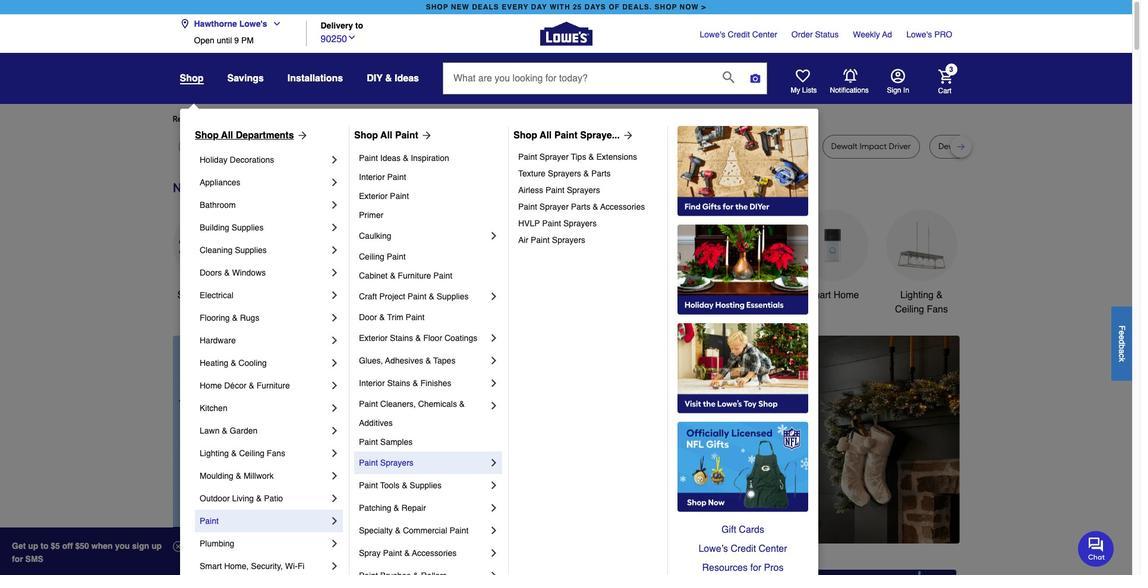 Task type: describe. For each thing, give the bounding box(es) containing it.
center for lowe's credit center
[[759, 544, 788, 555]]

2 horizontal spatial arrow right image
[[938, 440, 950, 452]]

paint up cabinet & furniture paint
[[387, 252, 406, 262]]

hvlp
[[518, 219, 540, 228]]

craft project paint & supplies link
[[359, 285, 488, 308]]

chevron right image for paint sprayers
[[488, 457, 500, 469]]

christmas
[[455, 290, 497, 301]]

lowe's credit center
[[699, 544, 788, 555]]

sprayer for tips
[[540, 152, 569, 162]]

new deals every day during 25 days of deals image
[[173, 178, 960, 198]]

dewalt drill bit
[[313, 142, 367, 152]]

chevron right image for specialty & commercial paint
[[488, 525, 500, 537]]

texture sprayers & parts link
[[518, 165, 659, 182]]

glues,
[[359, 356, 383, 366]]

1 horizontal spatial accessories
[[601, 202, 645, 212]]

cards
[[739, 525, 765, 536]]

chemicals
[[418, 400, 457, 409]]

3 set from the left
[[643, 142, 656, 152]]

lawn & garden link
[[200, 420, 329, 442]]

chevron right image for lawn & garden
[[329, 425, 341, 437]]

75 percent off all artificial christmas trees, holiday lights and more. image
[[384, 336, 960, 544]]

1 set from the left
[[434, 142, 447, 152]]

home décor & furniture link
[[200, 375, 329, 397]]

lowe's pro link
[[907, 29, 953, 40]]

a
[[1118, 349, 1127, 354]]

9
[[234, 36, 239, 45]]

craft project paint & supplies
[[359, 292, 469, 301]]

hawthorne
[[194, 19, 237, 29]]

flooring & rugs link
[[200, 307, 329, 329]]

tool
[[270, 142, 285, 152]]

chevron right image for paint
[[329, 516, 341, 527]]

dewalt for dewalt drill bit set
[[939, 142, 965, 152]]

all for shop all paint
[[381, 130, 393, 141]]

supplies up cleaning supplies
[[232, 223, 264, 232]]

airless paint sprayers link
[[518, 182, 659, 199]]

paint right trim
[[406, 313, 425, 322]]

outdoor tools & equipment link
[[619, 210, 690, 317]]

paint cleaners, chemicals & additives
[[359, 400, 467, 428]]

chat invite button image
[[1079, 531, 1115, 567]]

order status
[[792, 30, 839, 39]]

delivery to
[[321, 21, 363, 31]]

specialty & commercial paint link
[[359, 520, 488, 542]]

& inside outdoor tools & equipment
[[682, 290, 688, 301]]

& inside interior stains & finishes link
[[413, 379, 418, 388]]

b
[[1118, 344, 1127, 349]]

rugs
[[240, 313, 259, 323]]

interior paint
[[359, 172, 406, 182]]

garden
[[230, 426, 258, 436]]

shop all departments
[[195, 130, 294, 141]]

chevron right image for exterior stains & floor coatings
[[488, 332, 500, 344]]

deals
[[215, 290, 239, 301]]

arrow left image
[[394, 440, 406, 452]]

3 impact from the left
[[860, 142, 887, 152]]

1 shop from the left
[[426, 3, 449, 11]]

& inside 'craft project paint & supplies' link
[[429, 292, 435, 301]]

paint cleaners, chemicals & additives link
[[359, 395, 488, 433]]

chevron right image for building supplies
[[329, 222, 341, 234]]

shop all deals
[[177, 290, 239, 301]]

4 set from the left
[[995, 142, 1007, 152]]

lowe's home improvement account image
[[891, 69, 905, 83]]

resources for pros
[[703, 563, 784, 574]]

shop new deals every day with 25 days of deals. shop now >
[[426, 3, 707, 11]]

paint down ceiling paint link
[[434, 271, 453, 281]]

0 horizontal spatial lighting & ceiling fans
[[200, 449, 285, 458]]

arrow right image
[[294, 130, 308, 142]]

lowe's credit center link
[[678, 540, 809, 559]]

5 bit from the left
[[632, 142, 641, 152]]

& inside flooring & rugs link
[[232, 313, 238, 323]]

chevron right image for interior stains & finishes
[[488, 378, 500, 389]]

arrow right image for shop all paint spraye...
[[620, 130, 634, 142]]

cleaning
[[200, 246, 233, 255]]

chevron right image for lighting & ceiling fans
[[329, 448, 341, 460]]

1 up from the left
[[28, 542, 38, 551]]

building supplies link
[[200, 216, 329, 239]]

chevron right image for glues, adhesives & tapes
[[488, 355, 500, 367]]

savings
[[227, 73, 264, 84]]

kitchen
[[200, 404, 228, 413]]

chevron right image for cleaning supplies
[[329, 244, 341, 256]]

& inside the moulding & millwork link
[[236, 472, 241, 481]]

paint down additives
[[359, 438, 378, 447]]

you for recommended searches for you
[[281, 114, 295, 124]]

when
[[91, 542, 113, 551]]

c
[[1118, 354, 1127, 358]]

>
[[702, 3, 707, 11]]

lawn & garden
[[200, 426, 258, 436]]

exterior for exterior stains & floor coatings
[[359, 334, 388, 343]]

chevron right image for heating & cooling
[[329, 357, 341, 369]]

decorations for holiday
[[230, 155, 274, 165]]

chevron right image for electrical
[[329, 290, 341, 301]]

drill for dewalt drill bit set
[[967, 142, 981, 152]]

tools up door & trim paint
[[376, 290, 398, 301]]

sprayers for air paint sprayers
[[552, 235, 586, 245]]

for up shop all paint
[[374, 114, 385, 124]]

lowe's for lowe's credit center
[[700, 30, 726, 39]]

4 bit from the left
[[580, 142, 590, 152]]

patching
[[359, 504, 392, 513]]

lowe's credit center
[[700, 30, 778, 39]]

finishes
[[421, 379, 452, 388]]

& inside paint tools & supplies link
[[402, 481, 408, 491]]

3
[[950, 66, 954, 74]]

tools for paint tools & supplies
[[380, 481, 400, 491]]

center for lowe's credit center
[[753, 30, 778, 39]]

dewalt for dewalt impact driver
[[832, 142, 858, 152]]

bit set
[[632, 142, 656, 152]]

shop for shop
[[180, 73, 204, 84]]

credit for lowe's
[[728, 30, 750, 39]]

off
[[62, 542, 73, 551]]

smart home link
[[797, 210, 868, 303]]

shop for shop all paint
[[354, 130, 378, 141]]

open until 9 pm
[[194, 36, 254, 45]]

paint link
[[200, 510, 329, 533]]

hvlp paint sprayers link
[[518, 215, 659, 232]]

you for more suggestions for you
[[387, 114, 401, 124]]

0 horizontal spatial accessories
[[412, 549, 457, 558]]

0 horizontal spatial home
[[200, 381, 222, 391]]

sign
[[887, 86, 902, 95]]

texture
[[518, 169, 546, 178]]

shop all paint
[[354, 130, 419, 141]]

1 horizontal spatial ceiling
[[359, 252, 385, 262]]

0 vertical spatial lighting
[[901, 290, 934, 301]]

up to 35 percent off select small appliances. image
[[442, 570, 690, 576]]

paint up the patching
[[359, 481, 378, 491]]

& inside spray paint & accessories link
[[404, 549, 410, 558]]

dewalt for dewalt bit set
[[394, 142, 421, 152]]

searches
[[232, 114, 267, 124]]

interior for interior stains & finishes
[[359, 379, 385, 388]]

spray paint & accessories
[[359, 549, 457, 558]]

cabinet & furniture paint
[[359, 271, 453, 281]]

camera image
[[750, 73, 762, 84]]

delivery
[[321, 21, 353, 31]]

paint sprayer tips & extensions
[[518, 152, 637, 162]]

recommended searches for you
[[173, 114, 295, 124]]

& inside paint sprayer tips & extensions link
[[589, 152, 594, 162]]

& inside paint sprayer parts & accessories link
[[593, 202, 599, 212]]

get up to 2 free select tools or batteries when you buy 1 with select purchases. image
[[175, 570, 423, 576]]

building
[[200, 223, 229, 232]]

& inside "doors & windows" link
[[224, 268, 230, 278]]

home,
[[224, 562, 249, 571]]

recommended
[[173, 114, 230, 124]]

0 horizontal spatial lighting
[[200, 449, 229, 458]]

1 horizontal spatial lighting & ceiling fans
[[895, 290, 948, 315]]

sprayers for airless paint sprayers
[[567, 186, 600, 195]]

& inside exterior stains & floor coatings link
[[416, 334, 421, 343]]

credit for lowe's
[[731, 544, 756, 555]]

open
[[194, 36, 215, 45]]

dewalt for dewalt
[[188, 142, 214, 152]]

lowe's home improvement notification center image
[[843, 69, 858, 83]]

1 horizontal spatial lighting & ceiling fans link
[[886, 210, 958, 317]]

to inside get up to $5 off $50 when you sign up for sms
[[41, 542, 48, 551]]

electrical link
[[200, 284, 329, 307]]

paint down interior paint
[[390, 191, 409, 201]]

chevron right image for doors & windows
[[329, 267, 341, 279]]

more suggestions for you
[[304, 114, 401, 124]]

paint down paint samples
[[359, 458, 378, 468]]

0 horizontal spatial bathroom link
[[200, 194, 329, 216]]

outdoor for outdoor living & patio
[[200, 494, 230, 504]]

door & trim paint link
[[359, 308, 500, 327]]

cleaners,
[[380, 400, 416, 409]]

impact for impact driver
[[753, 142, 780, 152]]

chevron right image for kitchen
[[329, 403, 341, 414]]

& inside the outdoor living & patio link
[[256, 494, 262, 504]]

smart for smart home
[[806, 290, 831, 301]]

3 bit from the left
[[527, 142, 537, 152]]

& inside paint ideas & inspiration link
[[403, 153, 409, 163]]

moulding
[[200, 472, 234, 481]]

more
[[304, 114, 324, 124]]

chevron right image for smart home, security, wi-fi
[[329, 561, 341, 573]]

chevron right image for appliances
[[329, 177, 341, 188]]

paint inside 'paint cleaners, chemicals & additives'
[[359, 400, 378, 409]]

& inside 'paint cleaners, chemicals & additives'
[[460, 400, 465, 409]]

shop button
[[180, 73, 204, 84]]

visit the lowe's toy shop. image
[[678, 323, 809, 414]]

paint sprayer tips & extensions link
[[518, 149, 659, 165]]

lowe's
[[699, 544, 728, 555]]

ideas inside button
[[395, 73, 419, 84]]

0 horizontal spatial fans
[[267, 449, 285, 458]]

& inside lawn & garden link
[[222, 426, 228, 436]]

sprayer for parts
[[540, 202, 569, 212]]

interior paint link
[[359, 168, 500, 187]]

exterior paint link
[[359, 187, 500, 206]]

holiday decorations
[[200, 155, 274, 165]]

patio
[[264, 494, 283, 504]]

diy & ideas button
[[367, 68, 419, 89]]



Task type: locate. For each thing, give the bounding box(es) containing it.
shop all deals link
[[173, 210, 244, 303]]

1 impact from the left
[[474, 142, 501, 152]]

1 vertical spatial accessories
[[412, 549, 457, 558]]

pm
[[241, 36, 254, 45]]

2 exterior from the top
[[359, 334, 388, 343]]

shop for shop all paint spraye...
[[514, 130, 538, 141]]

paint up 'hvlp'
[[518, 202, 537, 212]]

1 horizontal spatial arrow right image
[[620, 130, 634, 142]]

dewalt down notifications
[[832, 142, 858, 152]]

chevron right image for plumbing
[[329, 538, 341, 550]]

chevron right image for moulding & millwork
[[329, 470, 341, 482]]

smart home, security, wi-fi link
[[200, 555, 329, 576]]

lowe's inside button
[[239, 19, 267, 29]]

doors
[[200, 268, 222, 278]]

decorations for christmas
[[451, 304, 501, 315]]

interior down glues,
[[359, 379, 385, 388]]

shop down open
[[180, 73, 204, 84]]

all inside "link"
[[381, 130, 393, 141]]

driver down sign in
[[889, 142, 911, 152]]

paint tools & supplies link
[[359, 474, 488, 497]]

1 vertical spatial decorations
[[451, 304, 501, 315]]

0 horizontal spatial to
[[41, 542, 48, 551]]

shop these last-minute gifts. $99 or less. quantities are limited and won't last. image
[[173, 336, 365, 544]]

1 horizontal spatial decorations
[[451, 304, 501, 315]]

sprayers inside airless paint sprayers link
[[567, 186, 600, 195]]

chevron right image
[[329, 154, 341, 166], [329, 199, 341, 211], [329, 222, 341, 234], [329, 290, 341, 301], [329, 312, 341, 324], [488, 332, 500, 344], [329, 357, 341, 369], [488, 378, 500, 389], [488, 400, 500, 412], [329, 403, 341, 414], [329, 425, 341, 437], [329, 493, 341, 505], [329, 516, 341, 527], [329, 538, 341, 550]]

dewalt down cart
[[939, 142, 965, 152]]

paint down "paint ideas & inspiration"
[[387, 172, 406, 182]]

1 vertical spatial home
[[200, 381, 222, 391]]

new
[[451, 3, 470, 11]]

installations button
[[288, 68, 343, 89]]

e up b
[[1118, 335, 1127, 340]]

recommended searches for you heading
[[173, 114, 960, 125]]

for
[[268, 114, 279, 124], [374, 114, 385, 124], [12, 555, 23, 564], [751, 563, 762, 574]]

spray
[[359, 549, 381, 558]]

sprayers down arrow left icon
[[380, 458, 414, 468]]

of
[[609, 3, 620, 11]]

all for shop all paint spraye...
[[540, 130, 552, 141]]

scroll to item #3 image
[[668, 523, 697, 527]]

shop inside shop all paint spraye... link
[[514, 130, 538, 141]]

for down get
[[12, 555, 23, 564]]

0 horizontal spatial impact
[[474, 142, 501, 152]]

spraye...
[[581, 130, 620, 141]]

lowe's credit center link
[[700, 29, 778, 40]]

1 vertical spatial interior
[[359, 379, 385, 388]]

1 drill from the left
[[341, 142, 355, 152]]

0 vertical spatial exterior
[[359, 191, 388, 201]]

resources
[[703, 563, 748, 574]]

drill
[[341, 142, 355, 152], [564, 142, 578, 152], [711, 142, 725, 152], [967, 142, 981, 152]]

you up shop all paint "link"
[[387, 114, 401, 124]]

chevron right image for caulking
[[488, 230, 500, 242]]

& inside door & trim paint "link"
[[379, 313, 385, 322]]

center left 'order'
[[753, 30, 778, 39]]

tools up equipment
[[657, 290, 679, 301]]

1 vertical spatial outdoor
[[200, 494, 230, 504]]

& inside home décor & furniture link
[[249, 381, 254, 391]]

shop up impact driver bit
[[514, 130, 538, 141]]

for left pros
[[751, 563, 762, 574]]

lighting & ceiling fans link
[[886, 210, 958, 317], [200, 442, 329, 465]]

paint down cabinet & furniture paint
[[408, 292, 427, 301]]

parts down paint sprayer tips & extensions link
[[592, 169, 611, 178]]

paint right commercial
[[450, 526, 469, 536]]

2 vertical spatial ceiling
[[239, 449, 265, 458]]

drill bit set
[[564, 142, 604, 152]]

0 horizontal spatial arrow right image
[[419, 130, 433, 142]]

paint up dewalt bit set
[[395, 130, 419, 141]]

1 vertical spatial ideas
[[380, 153, 401, 163]]

sprayers up airless paint sprayers
[[548, 169, 581, 178]]

kitchen link
[[200, 397, 329, 420]]

chevron right image for spray paint & accessories
[[488, 548, 500, 560]]

drill for dewalt drill bit
[[341, 142, 355, 152]]

sprayer up texture sprayers & parts
[[540, 152, 569, 162]]

2 horizontal spatial shop
[[514, 130, 538, 141]]

1 vertical spatial fans
[[267, 449, 285, 458]]

holiday hosting essentials. image
[[678, 225, 809, 315]]

lowe's up pm
[[239, 19, 267, 29]]

interior inside interior paint link
[[359, 172, 385, 182]]

2 bit from the left
[[423, 142, 432, 152]]

interior for interior paint
[[359, 172, 385, 182]]

tools up the patching & repair
[[380, 481, 400, 491]]

3 drill from the left
[[711, 142, 725, 152]]

0 horizontal spatial you
[[281, 114, 295, 124]]

1 vertical spatial bathroom
[[723, 290, 764, 301]]

0 vertical spatial credit
[[728, 30, 750, 39]]

3 dewalt from the left
[[313, 142, 339, 152]]

1 horizontal spatial bathroom link
[[708, 210, 779, 303]]

heating
[[200, 359, 228, 368]]

2 shop from the left
[[655, 3, 677, 11]]

& inside cabinet & furniture paint link
[[390, 271, 396, 281]]

arrow right image inside shop all paint "link"
[[419, 130, 433, 142]]

drill for dewalt drill
[[711, 142, 725, 152]]

0 vertical spatial center
[[753, 30, 778, 39]]

for up departments
[[268, 114, 279, 124]]

2 horizontal spatial driver
[[889, 142, 911, 152]]

outdoor inside outdoor tools & equipment
[[620, 290, 655, 301]]

exterior stains & floor coatings
[[359, 334, 478, 343]]

shop all paint spraye... link
[[514, 128, 634, 143]]

glues, adhesives & tapes link
[[359, 350, 488, 372]]

paint up air paint sprayers
[[542, 219, 561, 228]]

lowe's home improvement lists image
[[796, 69, 810, 83]]

1 horizontal spatial fans
[[927, 304, 948, 315]]

2 set from the left
[[592, 142, 604, 152]]

hawthorne lowe's button
[[180, 12, 286, 36]]

1 horizontal spatial you
[[387, 114, 401, 124]]

0 vertical spatial lighting & ceiling fans link
[[886, 210, 958, 317]]

& inside diy & ideas button
[[385, 73, 392, 84]]

0 vertical spatial fans
[[927, 304, 948, 315]]

all for shop all deals
[[202, 290, 212, 301]]

smart home
[[806, 290, 859, 301]]

up up the sms
[[28, 542, 38, 551]]

decorations down dewalt tool
[[230, 155, 274, 165]]

furniture up kitchen link
[[257, 381, 290, 391]]

shop down more suggestions for you link
[[354, 130, 378, 141]]

arrow right image inside shop all paint spraye... link
[[620, 130, 634, 142]]

0 vertical spatial home
[[834, 290, 859, 301]]

shop down recommended
[[195, 130, 219, 141]]

interior inside interior stains & finishes link
[[359, 379, 385, 388]]

until
[[217, 36, 232, 45]]

1 horizontal spatial lighting
[[901, 290, 934, 301]]

interior stains & finishes link
[[359, 372, 488, 395]]

smart for smart home, security, wi-fi
[[200, 562, 222, 571]]

scroll to item #2 image
[[640, 523, 668, 527]]

f e e d b a c k button
[[1112, 307, 1133, 381]]

2 e from the top
[[1118, 335, 1127, 340]]

chevron down image
[[267, 19, 282, 29], [347, 32, 357, 42]]

all left the deals
[[202, 290, 212, 301]]

chevron right image
[[329, 177, 341, 188], [488, 230, 500, 242], [329, 244, 341, 256], [329, 267, 341, 279], [488, 291, 500, 303], [329, 335, 341, 347], [488, 355, 500, 367], [329, 380, 341, 392], [329, 448, 341, 460], [488, 457, 500, 469], [329, 470, 341, 482], [488, 480, 500, 492], [488, 502, 500, 514], [488, 525, 500, 537], [488, 548, 500, 560], [329, 561, 341, 573], [488, 570, 500, 576]]

lowe's home improvement logo image
[[540, 7, 593, 60]]

sprayers inside texture sprayers & parts link
[[548, 169, 581, 178]]

departments
[[236, 130, 294, 141]]

0 horizontal spatial shop
[[426, 3, 449, 11]]

shop left new
[[426, 3, 449, 11]]

2 drill from the left
[[564, 142, 578, 152]]

outdoor for outdoor tools & equipment
[[620, 290, 655, 301]]

bathroom link
[[200, 194, 329, 216], [708, 210, 779, 303]]

search image
[[723, 71, 735, 83]]

wi-
[[285, 562, 298, 571]]

tips
[[571, 152, 587, 162]]

0 vertical spatial bathroom
[[200, 200, 236, 210]]

0 horizontal spatial furniture
[[257, 381, 290, 391]]

1 horizontal spatial impact
[[753, 142, 780, 152]]

dewalt up "paint ideas & inspiration"
[[394, 142, 421, 152]]

1 vertical spatial lighting & ceiling fans
[[200, 449, 285, 458]]

0 vertical spatial furniture
[[398, 271, 431, 281]]

decorations inside holiday decorations link
[[230, 155, 274, 165]]

6 dewalt from the left
[[832, 142, 858, 152]]

exterior for exterior paint
[[359, 191, 388, 201]]

driver for impact driver bit
[[503, 142, 525, 152]]

to right delivery
[[355, 21, 363, 31]]

deals
[[472, 3, 499, 11]]

2 interior from the top
[[359, 379, 385, 388]]

0 horizontal spatial lowe's
[[239, 19, 267, 29]]

0 vertical spatial accessories
[[601, 202, 645, 212]]

dewalt right bit set
[[683, 142, 709, 152]]

shop inside shop all departments link
[[195, 130, 219, 141]]

my
[[791, 86, 801, 95]]

1 sprayer from the top
[[540, 152, 569, 162]]

all up "paint ideas & inspiration"
[[381, 130, 393, 141]]

0 horizontal spatial ceiling
[[239, 449, 265, 458]]

location image
[[180, 19, 189, 29]]

for inside get up to $5 off $50 when you sign up for sms
[[12, 555, 23, 564]]

dewalt impact driver
[[832, 142, 911, 152]]

to
[[355, 21, 363, 31], [41, 542, 48, 551]]

1 horizontal spatial up
[[152, 542, 162, 551]]

1 horizontal spatial smart
[[806, 290, 831, 301]]

patching & repair
[[359, 504, 426, 513]]

0 horizontal spatial driver
[[503, 142, 525, 152]]

parts down airless paint sprayers link
[[571, 202, 591, 212]]

2 up from the left
[[152, 542, 162, 551]]

accessories up hvlp paint sprayers link
[[601, 202, 645, 212]]

2 impact from the left
[[753, 142, 780, 152]]

0 vertical spatial lighting & ceiling fans
[[895, 290, 948, 315]]

4 drill from the left
[[967, 142, 981, 152]]

0 vertical spatial shop
[[180, 73, 204, 84]]

sign in button
[[887, 69, 910, 95]]

sprayer up hvlp paint sprayers
[[540, 202, 569, 212]]

& inside glues, adhesives & tapes link
[[426, 356, 431, 366]]

3 driver from the left
[[889, 142, 911, 152]]

chevron right image for craft project paint & supplies
[[488, 291, 500, 303]]

chevron right image for paint tools & supplies
[[488, 480, 500, 492]]

electrical
[[200, 291, 234, 300]]

dewalt right arrow right icon
[[313, 142, 339, 152]]

tools for outdoor tools & equipment
[[657, 290, 679, 301]]

dewalt bit set
[[394, 142, 447, 152]]

& inside specialty & commercial paint link
[[395, 526, 401, 536]]

0 vertical spatial ideas
[[395, 73, 419, 84]]

0 horizontal spatial outdoor
[[200, 494, 230, 504]]

dewalt for dewalt drill bit
[[313, 142, 339, 152]]

paint right air
[[531, 235, 550, 245]]

impact driver bit
[[474, 142, 537, 152]]

ideas up interior paint
[[380, 153, 401, 163]]

1 exterior from the top
[[359, 191, 388, 201]]

0 vertical spatial decorations
[[230, 155, 274, 165]]

exterior up primer
[[359, 191, 388, 201]]

scroll to item #5 image
[[728, 523, 756, 527]]

paint sprayer parts & accessories
[[518, 202, 645, 212]]

dewalt for dewalt drill
[[683, 142, 709, 152]]

0 horizontal spatial chevron down image
[[267, 19, 282, 29]]

supplies down cabinet & furniture paint link
[[437, 292, 469, 301]]

0 horizontal spatial bathroom
[[200, 200, 236, 210]]

1 vertical spatial center
[[759, 544, 788, 555]]

0 vertical spatial chevron down image
[[267, 19, 282, 29]]

coatings
[[445, 334, 478, 343]]

driver up "texture" at top left
[[503, 142, 525, 152]]

accessories
[[601, 202, 645, 212], [412, 549, 457, 558]]

1 interior from the top
[[359, 172, 385, 182]]

chevron right image for home décor & furniture
[[329, 380, 341, 392]]

2 sprayer from the top
[[540, 202, 569, 212]]

2 dewalt from the left
[[241, 142, 268, 152]]

1 you from the left
[[281, 114, 295, 124]]

diy
[[367, 73, 383, 84]]

interior up exterior paint
[[359, 172, 385, 182]]

0 horizontal spatial decorations
[[230, 155, 274, 165]]

1 horizontal spatial driver
[[782, 142, 804, 152]]

exterior stains & floor coatings link
[[359, 327, 488, 350]]

0 vertical spatial ceiling
[[359, 252, 385, 262]]

all down recommended searches for you heading
[[540, 130, 552, 141]]

paint
[[395, 130, 419, 141], [555, 130, 578, 141], [518, 152, 537, 162], [359, 153, 378, 163], [387, 172, 406, 182], [546, 186, 565, 195], [390, 191, 409, 201], [518, 202, 537, 212], [542, 219, 561, 228], [531, 235, 550, 245], [387, 252, 406, 262], [434, 271, 453, 281], [408, 292, 427, 301], [406, 313, 425, 322], [359, 400, 378, 409], [359, 438, 378, 447], [359, 458, 378, 468], [359, 481, 378, 491], [200, 517, 219, 526], [450, 526, 469, 536], [383, 549, 402, 558]]

outdoor up equipment
[[620, 290, 655, 301]]

driver down my
[[782, 142, 804, 152]]

chevron right image for patching & repair
[[488, 502, 500, 514]]

& inside texture sprayers & parts link
[[584, 169, 589, 178]]

cleaning supplies
[[200, 246, 267, 255]]

dewalt for dewalt tool
[[241, 142, 268, 152]]

dewalt tool
[[241, 142, 285, 152]]

chevron right image for flooring & rugs
[[329, 312, 341, 324]]

up to 30 percent off select grills and accessories. image
[[709, 570, 958, 576]]

supplies up patching & repair link
[[410, 481, 442, 491]]

stains down trim
[[390, 334, 413, 343]]

shop left now
[[655, 3, 677, 11]]

weekly ad link
[[853, 29, 893, 40]]

additives
[[359, 419, 393, 428]]

up right the sign
[[152, 542, 162, 551]]

appliances
[[200, 178, 241, 187]]

2 horizontal spatial impact
[[860, 142, 887, 152]]

1 vertical spatial furniture
[[257, 381, 290, 391]]

to left $5
[[41, 542, 48, 551]]

& inside patching & repair link
[[394, 504, 399, 513]]

2 horizontal spatial lowe's
[[907, 30, 933, 39]]

paint up interior paint
[[359, 153, 378, 163]]

1 vertical spatial to
[[41, 542, 48, 551]]

7 dewalt from the left
[[939, 142, 965, 152]]

sprayers inside the paint sprayers link
[[380, 458, 414, 468]]

1 dewalt from the left
[[188, 142, 214, 152]]

dewalt
[[188, 142, 214, 152], [241, 142, 268, 152], [313, 142, 339, 152], [394, 142, 421, 152], [683, 142, 709, 152], [832, 142, 858, 152], [939, 142, 965, 152]]

paint up plumbing
[[200, 517, 219, 526]]

stains up cleaners,
[[387, 379, 411, 388]]

0 vertical spatial to
[[355, 21, 363, 31]]

0 horizontal spatial lighting & ceiling fans link
[[200, 442, 329, 465]]

1 vertical spatial sprayer
[[540, 202, 569, 212]]

paint down texture sprayers & parts
[[546, 186, 565, 195]]

chevron right image for paint cleaners, chemicals & additives
[[488, 400, 500, 412]]

paint down recommended searches for you heading
[[555, 130, 578, 141]]

6 bit from the left
[[983, 142, 993, 152]]

sign
[[132, 542, 149, 551]]

1 vertical spatial stains
[[387, 379, 411, 388]]

chevron right image for bathroom
[[329, 199, 341, 211]]

exterior down 'door' in the bottom left of the page
[[359, 334, 388, 343]]

ideas right diy on the left of page
[[395, 73, 419, 84]]

1 horizontal spatial home
[[834, 290, 859, 301]]

lowe's
[[239, 19, 267, 29], [700, 30, 726, 39], [907, 30, 933, 39]]

shop left electrical
[[177, 290, 200, 301]]

sprayers inside 'air paint sprayers' link
[[552, 235, 586, 245]]

sprayers up paint sprayer parts & accessories at the top of the page
[[567, 186, 600, 195]]

project
[[379, 292, 405, 301]]

1 vertical spatial smart
[[200, 562, 222, 571]]

stains for exterior
[[390, 334, 413, 343]]

1 driver from the left
[[503, 142, 525, 152]]

1 horizontal spatial bathroom
[[723, 290, 764, 301]]

flooring & rugs
[[200, 313, 259, 323]]

driver for impact driver
[[782, 142, 804, 152]]

lowe's inside 'link'
[[907, 30, 933, 39]]

0 vertical spatial smart
[[806, 290, 831, 301]]

shop inside shop all paint "link"
[[354, 130, 378, 141]]

1 horizontal spatial parts
[[592, 169, 611, 178]]

credit up the resources for pros link
[[731, 544, 756, 555]]

chevron right image for holiday decorations
[[329, 154, 341, 166]]

0 vertical spatial interior
[[359, 172, 385, 182]]

hardware
[[200, 336, 236, 345]]

you up arrow right icon
[[281, 114, 295, 124]]

center up pros
[[759, 544, 788, 555]]

officially licensed n f l gifts. shop now. image
[[678, 422, 809, 513]]

dewalt down shop all departments
[[241, 142, 268, 152]]

1 shop from the left
[[195, 130, 219, 141]]

sprayers down hvlp paint sprayers
[[552, 235, 586, 245]]

paint up additives
[[359, 400, 378, 409]]

tools inside outdoor tools & equipment
[[657, 290, 679, 301]]

exterior inside exterior stains & floor coatings link
[[359, 334, 388, 343]]

$5
[[51, 542, 60, 551]]

e up d
[[1118, 331, 1127, 335]]

exterior inside exterior paint "link"
[[359, 191, 388, 201]]

1 vertical spatial ceiling
[[895, 304, 925, 315]]

cabinet
[[359, 271, 388, 281]]

cleaning supplies link
[[200, 239, 329, 262]]

notifications
[[830, 86, 869, 94]]

arrow right image for shop all paint
[[419, 130, 433, 142]]

f
[[1118, 325, 1127, 331]]

1 horizontal spatial lowe's
[[700, 30, 726, 39]]

1 vertical spatial lighting
[[200, 449, 229, 458]]

up
[[28, 542, 38, 551], [152, 542, 162, 551]]

1 horizontal spatial shop
[[354, 130, 378, 141]]

equipment
[[632, 304, 677, 315]]

sprayers for hvlp paint sprayers
[[564, 219, 597, 228]]

0 vertical spatial outdoor
[[620, 290, 655, 301]]

impact for impact driver bit
[[474, 142, 501, 152]]

None search field
[[443, 62, 768, 105]]

get up to $5 off $50 when you sign up for sms
[[12, 542, 162, 564]]

lowe's left pro at the right of page
[[907, 30, 933, 39]]

1 vertical spatial parts
[[571, 202, 591, 212]]

day
[[531, 3, 547, 11]]

center
[[753, 30, 778, 39], [759, 544, 788, 555]]

1 vertical spatial chevron down image
[[347, 32, 357, 42]]

2 driver from the left
[[782, 142, 804, 152]]

1 horizontal spatial outdoor
[[620, 290, 655, 301]]

shop for shop all departments
[[195, 130, 219, 141]]

$50
[[75, 542, 89, 551]]

0 horizontal spatial up
[[28, 542, 38, 551]]

1 vertical spatial exterior
[[359, 334, 388, 343]]

chevron down image inside "90250" button
[[347, 32, 357, 42]]

supplies up windows
[[235, 246, 267, 255]]

credit
[[728, 30, 750, 39], [731, 544, 756, 555]]

shop
[[195, 130, 219, 141], [354, 130, 378, 141], [514, 130, 538, 141]]

0 vertical spatial parts
[[592, 169, 611, 178]]

inspiration
[[411, 153, 449, 163]]

sprayers inside hvlp paint sprayers link
[[564, 219, 597, 228]]

hvlp paint sprayers
[[518, 219, 597, 228]]

0 vertical spatial stains
[[390, 334, 413, 343]]

d
[[1118, 340, 1127, 344]]

0 vertical spatial sprayer
[[540, 152, 569, 162]]

2 you from the left
[[387, 114, 401, 124]]

1 vertical spatial lighting & ceiling fans link
[[200, 442, 329, 465]]

3 shop from the left
[[514, 130, 538, 141]]

tools link
[[351, 210, 422, 303]]

dewalt up holiday on the left of the page
[[188, 142, 214, 152]]

all for shop all departments
[[221, 130, 233, 141]]

1 horizontal spatial to
[[355, 21, 363, 31]]

1 bit from the left
[[357, 142, 367, 152]]

furniture up craft project paint & supplies at left bottom
[[398, 271, 431, 281]]

air paint sprayers
[[518, 235, 586, 245]]

0 horizontal spatial shop
[[195, 130, 219, 141]]

lowe's for lowe's pro
[[907, 30, 933, 39]]

chevron right image for outdoor living & patio
[[329, 493, 341, 505]]

accessories down commercial
[[412, 549, 457, 558]]

home
[[834, 290, 859, 301], [200, 381, 222, 391]]

stains for interior
[[387, 379, 411, 388]]

1 horizontal spatial chevron down image
[[347, 32, 357, 42]]

outdoor down moulding
[[200, 494, 230, 504]]

5 dewalt from the left
[[683, 142, 709, 152]]

paint up "texture" at top left
[[518, 152, 537, 162]]

1 vertical spatial credit
[[731, 544, 756, 555]]

ideas
[[395, 73, 419, 84], [380, 153, 401, 163]]

all down recommended searches for you
[[221, 130, 233, 141]]

shop for shop all deals
[[177, 290, 200, 301]]

1 horizontal spatial furniture
[[398, 271, 431, 281]]

decorations inside christmas decorations link
[[451, 304, 501, 315]]

home décor & furniture
[[200, 381, 290, 391]]

0 horizontal spatial parts
[[571, 202, 591, 212]]

1 e from the top
[[1118, 331, 1127, 335]]

chevron right image for hardware
[[329, 335, 341, 347]]

1 horizontal spatial shop
[[655, 3, 677, 11]]

lowe's pro
[[907, 30, 953, 39]]

arrow right image
[[419, 130, 433, 142], [620, 130, 634, 142], [938, 440, 950, 452]]

sprayers down paint sprayer parts & accessories at the top of the page
[[564, 219, 597, 228]]

2 shop from the left
[[354, 130, 378, 141]]

paint right spray
[[383, 549, 402, 558]]

credit up the search icon
[[728, 30, 750, 39]]

adhesives
[[385, 356, 423, 366]]

4 dewalt from the left
[[394, 142, 421, 152]]

lowe's down > at the top right
[[700, 30, 726, 39]]

scroll to item #4 element
[[697, 521, 728, 528]]

& inside heating & cooling link
[[231, 359, 236, 368]]

interior stains & finishes
[[359, 379, 452, 388]]

lowe's home improvement cart image
[[939, 69, 953, 84]]

impact driver
[[753, 142, 804, 152]]

Search Query text field
[[444, 63, 714, 94]]

2 horizontal spatial ceiling
[[895, 304, 925, 315]]

order status link
[[792, 29, 839, 40]]

0 horizontal spatial smart
[[200, 562, 222, 571]]

decorations down christmas
[[451, 304, 501, 315]]

plumbing
[[200, 539, 234, 549]]

find gifts for the diyer. image
[[678, 126, 809, 216]]



Task type: vqa. For each thing, say whether or not it's contained in the screenshot.
2 answers Element
no



